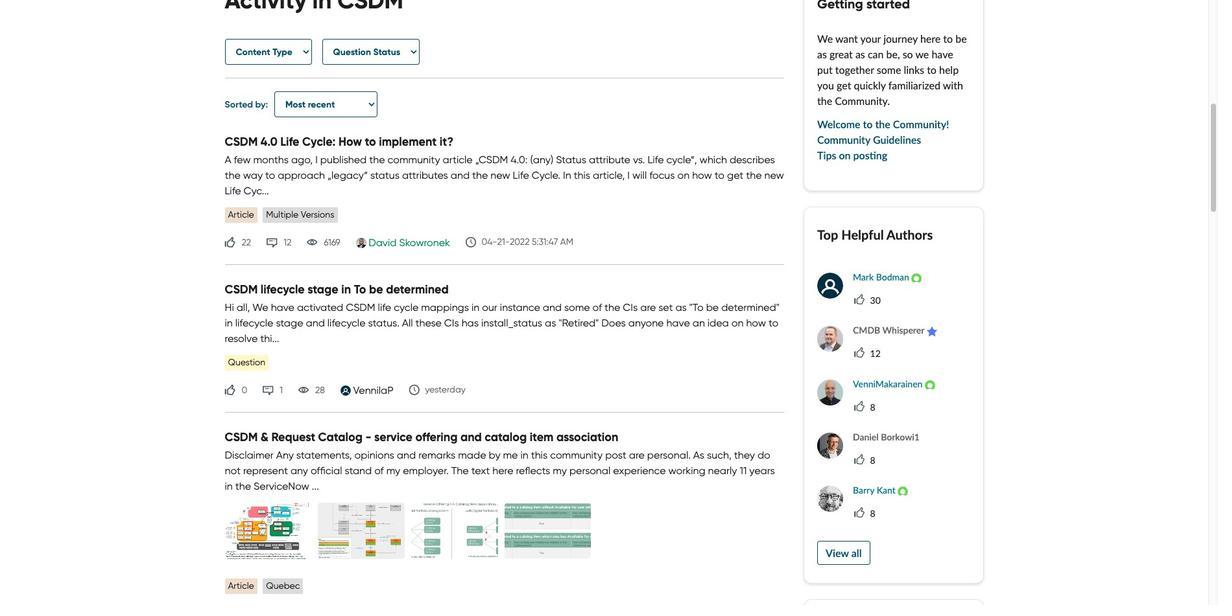 Task type: locate. For each thing, give the bounding box(es) containing it.
servicenow employee image right 'kant' at the right bottom
[[898, 488, 909, 497]]

the
[[451, 465, 469, 478]]

mark bodman image
[[818, 273, 843, 299]]

can
[[868, 48, 884, 60]]

0 vertical spatial get
[[837, 79, 852, 91]]

view
[[826, 548, 849, 560]]

the inside csdm & request catalog - service offering and catalog item association disclaimer any statements, opinions and remarks made by me in this community post are personal. as such, they do not represent any official stand of my employer. the text here reflects my personal experience working nearly 11 years in the servicenow ...
[[235, 481, 251, 493]]

on inside the csdm 4.0 life cycle: how to implement it? a few months ago, i published the community article „csdm 4.0: (any) status attribute vs. life cycle", which describes the way to approach „legacy" status attributes and the new life cycle. in this article, i will focus on how to get the new life cyc...
[[678, 170, 690, 182]]

csdm for life
[[225, 135, 258, 149]]

csdm inside the csdm 4.0 life cycle: how to implement it? a few months ago, i published the community article „csdm 4.0: (any) status attribute vs. life cycle", which describes the way to approach „legacy" status attributes and the new life cycle. in this article, i will focus on how to get the new life cyc...
[[225, 135, 258, 149]]

2 article from the top
[[228, 581, 254, 592]]

the inside we want your journey here to be as great as can be, so we have put together some links to help you get quickly familiarized with the community.
[[818, 95, 833, 107]]

opinions
[[355, 450, 394, 462]]

0 vertical spatial some
[[877, 63, 901, 76]]

1 vertical spatial this
[[531, 450, 548, 462]]

we
[[916, 48, 929, 60]]

this right in on the top left of the page
[[574, 170, 590, 182]]

be up help
[[956, 32, 967, 45]]

1 horizontal spatial community
[[550, 450, 603, 462]]

0 horizontal spatial community
[[388, 154, 440, 166]]

of
[[593, 302, 602, 314], [374, 465, 384, 478]]

vennimakarainen_3 1707998327725.png image
[[225, 503, 312, 560]]

here inside we want your journey here to be as great as can be, so we have put together some links to help you get quickly familiarized with the community.
[[921, 32, 941, 45]]

ago,
[[291, 154, 313, 166]]

csdm up all, we
[[225, 282, 258, 297]]

2 horizontal spatial on
[[839, 149, 851, 161]]

servicenow employee image
[[925, 381, 936, 390], [898, 488, 909, 497]]

1 horizontal spatial get
[[837, 79, 852, 91]]

article for multiple versions
[[228, 209, 254, 221]]

csdm up few
[[225, 135, 258, 149]]

csdm inside csdm & request catalog - service offering and catalog item association disclaimer any statements, opinions and remarks made by me in this community post are personal. as such, they do not represent any official stand of my employer. the text here reflects my personal experience working nearly 11 years in the servicenow ...
[[225, 430, 258, 445]]

which
[[700, 154, 727, 166]]

to down determined"
[[769, 317, 779, 330]]

stand
[[345, 465, 372, 478]]

0 horizontal spatial stage
[[276, 317, 303, 330]]

new down „csdm at top
[[491, 170, 510, 182]]

cmdb whisperer image
[[818, 326, 843, 352]]

i right ago,
[[315, 154, 318, 166]]

1 vertical spatial i
[[628, 170, 630, 182]]

here inside csdm & request catalog - service offering and catalog item association disclaimer any statements, opinions and remarks made by me in this community post are personal. as such, they do not represent any official stand of my employer. the text here reflects my personal experience working nearly 11 years in the servicenow ...
[[493, 465, 514, 478]]

the down you
[[818, 95, 833, 107]]

how down which
[[692, 170, 712, 182]]

0 vertical spatial i
[[315, 154, 318, 166]]

some up "retired" does
[[564, 302, 590, 314]]

1 vertical spatial cis
[[444, 317, 459, 330]]

we
[[818, 32, 833, 45]]

kant
[[877, 486, 896, 497]]

1 vertical spatial stage
[[276, 317, 303, 330]]

0 vertical spatial servicenow employee image
[[925, 381, 936, 390]]

stage up activated
[[308, 282, 339, 297]]

the up status
[[369, 154, 385, 166]]

0 vertical spatial cis
[[623, 302, 638, 314]]

22
[[242, 237, 251, 248]]

cmdb whisperer
[[853, 325, 925, 336]]

they
[[734, 450, 755, 462]]

1 horizontal spatial here
[[921, 32, 941, 45]]

0 horizontal spatial of
[[374, 465, 384, 478]]

in
[[341, 282, 351, 297], [472, 302, 480, 314], [225, 317, 233, 330], [521, 450, 529, 462], [225, 481, 233, 493]]

get down the describes
[[727, 170, 744, 182]]

be right "to
[[706, 302, 719, 314]]

how down determined"
[[746, 317, 766, 330]]

barry kant image
[[818, 487, 843, 513]]

1 horizontal spatial some
[[877, 63, 901, 76]]

0 vertical spatial article
[[228, 209, 254, 221]]

1 vertical spatial be
[[369, 282, 383, 297]]

cycle:
[[302, 135, 336, 149]]

activated
[[297, 302, 343, 314]]

resolve
[[225, 333, 258, 345]]

reflects
[[516, 465, 550, 478]]

have down set
[[667, 317, 690, 330]]

1 horizontal spatial this
[[574, 170, 590, 182]]

vennilap
[[353, 385, 394, 397]]

to up help
[[944, 32, 953, 45]]

1 vertical spatial how
[[746, 317, 766, 330]]

0 horizontal spatial on
[[678, 170, 690, 182]]

sorted
[[225, 99, 253, 111]]

top
[[818, 227, 839, 243]]

how inside csdm lifecycle stage in to be determined hi all, we have activated csdm life cycle mappings in our instance and some of the cis are set as "to be determined" in lifecycle stage and lifecycle status. all these cis has install_status as "retired" does anyone have an idea on how to resolve thi...
[[746, 317, 766, 330]]

0 vertical spatial this
[[574, 170, 590, 182]]

top helpful authors
[[818, 227, 933, 243]]

as left can
[[856, 48, 865, 60]]

have
[[932, 48, 954, 60], [271, 302, 295, 314], [667, 317, 690, 330]]

1 horizontal spatial on
[[732, 317, 744, 330]]

1 horizontal spatial servicenow employee image
[[925, 381, 936, 390]]

1 vertical spatial some
[[564, 302, 590, 314]]

0
[[242, 385, 247, 396]]

"to
[[690, 302, 704, 314]]

0 horizontal spatial here
[[493, 465, 514, 478]]

1 article from the top
[[228, 209, 254, 221]]

mappings
[[421, 302, 469, 314]]

community down implement
[[388, 154, 440, 166]]

in right me
[[521, 450, 529, 462]]

1 horizontal spatial new
[[765, 170, 784, 182]]

barry kant link
[[818, 484, 918, 515]]

csdm lifecycle stage in to be determined hi all, we have activated csdm life cycle mappings in our instance and some of the cis are set as "to be determined" in lifecycle stage and lifecycle status. all these cis has install_status as "retired" does anyone have an idea on how to resolve thi...
[[225, 282, 780, 345]]

and down article
[[451, 170, 470, 182]]

life
[[378, 302, 391, 314]]

some
[[877, 63, 901, 76], [564, 302, 590, 314]]

0 vertical spatial community
[[388, 154, 440, 166]]

to right how
[[365, 135, 376, 149]]

0 horizontal spatial cis
[[444, 317, 459, 330]]

1 vertical spatial servicenow employee image
[[898, 488, 909, 497]]

community inside the csdm 4.0 life cycle: how to implement it? a few months ago, i published the community article „csdm 4.0: (any) status attribute vs. life cycle", which describes the way to approach „legacy" status attributes and the new life cycle. in this article, i will focus on how to get the new life cyc...
[[388, 154, 440, 166]]

sorted by:
[[225, 99, 268, 111]]

1 vertical spatial of
[[374, 465, 384, 478]]

and down activated
[[306, 317, 325, 330]]

daniel
[[853, 432, 879, 443]]

1 vertical spatial article
[[228, 581, 254, 592]]

4.0
[[261, 135, 278, 149]]

csdm for stage
[[225, 282, 258, 297]]

on down community
[[839, 149, 851, 161]]

2 vertical spatial have
[[667, 317, 690, 330]]

the up community guidelines link
[[876, 118, 891, 130]]

idea
[[708, 317, 729, 330]]

and up made
[[461, 430, 482, 445]]

heading
[[818, 0, 970, 12]]

1 vertical spatial on
[[678, 170, 690, 182]]

multiple versions
[[266, 209, 334, 221]]

2 horizontal spatial be
[[956, 32, 967, 45]]

all
[[402, 317, 413, 330]]

0 vertical spatial here
[[921, 32, 941, 45]]

an
[[693, 317, 705, 330]]

1 horizontal spatial my
[[553, 465, 567, 478]]

0 vertical spatial how
[[692, 170, 712, 182]]

new down the describes
[[765, 170, 784, 182]]

0 horizontal spatial get
[[727, 170, 744, 182]]

some inside csdm lifecycle stage in to be determined hi all, we have activated csdm life cycle mappings in our instance and some of the cis are set as "to be determined" in lifecycle stage and lifecycle status. all these cis has install_status as "retired" does anyone have an idea on how to resolve thi...
[[564, 302, 590, 314]]

stage up thi...
[[276, 317, 303, 330]]

barry kant
[[853, 486, 896, 497]]

cycle",
[[667, 154, 697, 166]]

on down cycle", on the top right of the page
[[678, 170, 690, 182]]

how
[[692, 170, 712, 182], [746, 317, 766, 330]]

2 vertical spatial on
[[732, 317, 744, 330]]

vs.
[[633, 154, 645, 166]]

of up "retired" does
[[593, 302, 602, 314]]

1 horizontal spatial of
[[593, 302, 602, 314]]

0 vertical spatial have
[[932, 48, 954, 60]]

be right the to
[[369, 282, 383, 297]]

am
[[560, 237, 573, 248]]

0 horizontal spatial how
[[692, 170, 712, 182]]

will
[[633, 170, 647, 182]]

cis up the anyone
[[623, 302, 638, 314]]

0 horizontal spatial new
[[491, 170, 510, 182]]

0 horizontal spatial this
[[531, 450, 548, 462]]

all
[[852, 548, 862, 560]]

1 vertical spatial have
[[271, 302, 295, 314]]

statements,
[[296, 450, 352, 462]]

1 vertical spatial are
[[629, 450, 645, 462]]

any
[[291, 465, 308, 478]]

quebec
[[266, 581, 300, 592]]

article down cyc... in the top left of the page
[[228, 209, 254, 221]]

describes
[[730, 154, 775, 166]]

my right reflects
[[553, 465, 567, 478]]

have up help
[[932, 48, 954, 60]]

some down be,
[[877, 63, 901, 76]]

0 horizontal spatial some
[[564, 302, 590, 314]]

1 vertical spatial here
[[493, 465, 514, 478]]

have right all, we
[[271, 302, 295, 314]]

the down not
[[235, 481, 251, 493]]

0 vertical spatial on
[[839, 149, 851, 161]]

0 horizontal spatial my
[[386, 465, 400, 478]]

0 vertical spatial are
[[641, 302, 656, 314]]

do
[[758, 450, 771, 462]]

by:
[[255, 99, 268, 111]]

item
[[530, 430, 554, 445]]

0 vertical spatial stage
[[308, 282, 339, 297]]

1 horizontal spatial cis
[[623, 302, 638, 314]]

the up "retired" does
[[605, 302, 620, 314]]

mark bodman link
[[818, 270, 932, 301]]

0 horizontal spatial servicenow employee image
[[898, 488, 909, 497]]

here up we
[[921, 32, 941, 45]]

of down opinions
[[374, 465, 384, 478]]

0 vertical spatial of
[[593, 302, 602, 314]]

life right vs.
[[648, 154, 664, 166]]

csdm up disclaimer
[[225, 430, 258, 445]]

1 horizontal spatial stage
[[308, 282, 339, 297]]

1 horizontal spatial be
[[706, 302, 719, 314]]

set
[[659, 302, 673, 314]]

familiarized
[[889, 79, 941, 91]]

my down opinions
[[386, 465, 400, 478]]

as up put
[[818, 48, 827, 60]]

community up personal
[[550, 450, 603, 462]]

this up reflects
[[531, 450, 548, 462]]

servicenow employee image for barry kant
[[898, 488, 909, 497]]

lifecycle
[[261, 282, 305, 297], [235, 317, 273, 330], [328, 317, 366, 330]]

to up community guidelines link
[[863, 118, 873, 130]]

thi...
[[260, 333, 279, 345]]

5:31:47
[[532, 237, 558, 248]]

2 new from the left
[[765, 170, 784, 182]]

determined"
[[722, 302, 780, 314]]

years
[[750, 465, 775, 478]]

article left quebec
[[228, 581, 254, 592]]

mega sage image
[[927, 327, 937, 337]]

csdm down the to
[[346, 302, 375, 314]]

authors
[[887, 227, 933, 243]]

here down me
[[493, 465, 514, 478]]

vennimakarainen_1 1707998243816.png image
[[411, 503, 498, 560]]

of inside csdm lifecycle stage in to be determined hi all, we have activated csdm life cycle mappings in our instance and some of the cis are set as "to be determined" in lifecycle stage and lifecycle status. all these cis has install_status as "retired" does anyone have an idea on how to resolve thi...
[[593, 302, 602, 314]]

1 vertical spatial community
[[550, 450, 603, 462]]

vennimakarainen image
[[818, 380, 843, 406]]

personal.
[[647, 450, 691, 462]]

the inside welcome to the community! community guidelines tips on posting
[[876, 118, 891, 130]]

months
[[253, 154, 289, 166]]

2022
[[510, 237, 530, 248]]

1 horizontal spatial how
[[746, 317, 766, 330]]

are up experience on the right bottom of the page
[[629, 450, 645, 462]]

are up the anyone
[[641, 302, 656, 314]]

2 horizontal spatial have
[[932, 48, 954, 60]]

0 horizontal spatial i
[[315, 154, 318, 166]]

0 vertical spatial be
[[956, 32, 967, 45]]

great
[[830, 48, 853, 60]]

david skowronek link
[[369, 237, 450, 249]]

vennimakarainen link
[[818, 377, 945, 408]]

life down 4.0:
[[513, 170, 529, 182]]

lifecycle down activated
[[328, 317, 366, 330]]

are
[[641, 302, 656, 314], [629, 450, 645, 462]]

cis down mappings
[[444, 317, 459, 330]]

servicenow employee image right vennimakarainen
[[925, 381, 936, 390]]

on inside welcome to the community! community guidelines tips on posting
[[839, 149, 851, 161]]

association
[[557, 430, 619, 445]]

view all link
[[818, 542, 870, 566]]

here
[[921, 32, 941, 45], [493, 465, 514, 478]]

few
[[234, 154, 251, 166]]

to left help
[[927, 63, 937, 76]]

cmdb
[[853, 325, 881, 336]]

text
[[471, 465, 490, 478]]

has
[[462, 317, 479, 330]]

you
[[818, 79, 834, 91]]

on right idea
[[732, 317, 744, 330]]

multiple
[[266, 209, 299, 221]]

as left "to
[[676, 302, 687, 314]]

1 vertical spatial get
[[727, 170, 744, 182]]

2 vertical spatial be
[[706, 302, 719, 314]]

get right you
[[837, 79, 852, 91]]

i left will
[[628, 170, 630, 182]]

to inside csdm lifecycle stage in to be determined hi all, we have activated csdm life cycle mappings in our instance and some of the cis are set as "to be determined" in lifecycle stage and lifecycle status. all these cis has install_status as "retired" does anyone have an idea on how to resolve thi...
[[769, 317, 779, 330]]

in left the to
[[341, 282, 351, 297]]

any
[[276, 450, 294, 462]]

life
[[281, 135, 299, 149], [648, 154, 664, 166], [513, 170, 529, 182], [225, 185, 241, 197]]



Task type: vqa. For each thing, say whether or not it's contained in the screenshot.
Disclaimer
yes



Task type: describe. For each thing, give the bounding box(es) containing it.
be inside we want your journey here to be as great as can be, so we have put together some links to help you get quickly familiarized with the community.
[[956, 32, 967, 45]]

on inside csdm lifecycle stage in to be determined hi all, we have activated csdm life cycle mappings in our instance and some of the cis are set as "to be determined" in lifecycle stage and lifecycle status. all these cis has install_status as "retired" does anyone have an idea on how to resolve thi...
[[732, 317, 744, 330]]

status.
[[368, 317, 400, 330]]

1 my from the left
[[386, 465, 400, 478]]

vennimakarainen
[[853, 379, 923, 390]]

life left cyc... in the top left of the page
[[225, 185, 241, 197]]

article
[[443, 154, 473, 166]]

official
[[311, 465, 342, 478]]

article for quebec
[[228, 581, 254, 592]]

help
[[939, 63, 959, 76]]

get inside the csdm 4.0 life cycle: how to implement it? a few months ago, i published the community article „csdm 4.0: (any) status attribute vs. life cycle", which describes the way to approach „legacy" status attributes and the new life cycle. in this article, i will focus on how to get the new life cyc...
[[727, 170, 744, 182]]

0 horizontal spatial be
[[369, 282, 383, 297]]

hi
[[225, 302, 234, 314]]

the down „csdm at top
[[472, 170, 488, 182]]

life right 4.0 at the left top of the page
[[281, 135, 299, 149]]

28
[[315, 385, 325, 396]]

are inside csdm & request catalog - service offering and catalog item association disclaimer any statements, opinions and remarks made by me in this community post are personal. as such, they do not represent any official stand of my employer. the text here reflects my personal experience working nearly 11 years in the servicenow ...
[[629, 450, 645, 462]]

in down hi at the left of page
[[225, 317, 233, 330]]

lifecycle down all, we
[[235, 317, 273, 330]]

the down a
[[225, 170, 241, 182]]

journey
[[884, 32, 918, 45]]

find_real_file.png image
[[505, 503, 591, 560]]

to down months
[[265, 170, 275, 182]]

mark bodman
[[853, 272, 910, 283]]

this inside the csdm 4.0 life cycle: how to implement it? a few months ago, i published the community article „csdm 4.0: (any) status attribute vs. life cycle", which describes the way to approach „legacy" status attributes and the new life cycle. in this article, i will focus on how to get the new life cyc...
[[574, 170, 590, 182]]

vennilap link
[[353, 385, 394, 397]]

04-
[[482, 237, 497, 248]]

made
[[458, 450, 486, 462]]

status
[[371, 170, 400, 182]]

12
[[284, 237, 292, 248]]

the down the describes
[[746, 170, 762, 182]]

have inside we want your journey here to be as great as can be, so we have put together some links to help you get quickly familiarized with the community.
[[932, 48, 954, 60]]

yesterday
[[425, 385, 466, 396]]

as right install_status
[[545, 317, 556, 330]]

daniel borkowi1 link
[[818, 430, 930, 461]]

daniel borkowi1 image
[[818, 433, 843, 459]]

offering
[[416, 430, 458, 445]]

vennilap image
[[341, 386, 351, 397]]

4.0:
[[511, 154, 528, 166]]

and inside the csdm 4.0 life cycle: how to implement it? a few months ago, i published the community article „csdm 4.0: (any) status attribute vs. life cycle", which describes the way to approach „legacy" status attributes and the new life cycle. in this article, i will focus on how to get the new life cyc...
[[451, 170, 470, 182]]

community guidelines link
[[818, 134, 921, 146]]

published
[[320, 154, 367, 166]]

employer.
[[403, 465, 449, 478]]

bodman
[[876, 272, 910, 283]]

csdm & request catalog - service offering and catalog item association disclaimer any statements, opinions and remarks made by me in this community post are personal. as such, they do not represent any official stand of my employer. the text here reflects my personal experience working nearly 11 years in the servicenow ...
[[225, 430, 775, 493]]

remarks
[[419, 450, 456, 462]]

these
[[416, 317, 442, 330]]

to down which
[[715, 170, 725, 182]]

quickly
[[854, 79, 886, 91]]

1 horizontal spatial i
[[628, 170, 630, 182]]

community
[[818, 134, 871, 146]]

nearly
[[708, 465, 737, 478]]

0 horizontal spatial have
[[271, 302, 295, 314]]

david
[[369, 237, 397, 249]]

guidelines
[[873, 134, 921, 146]]

by
[[489, 450, 501, 462]]

working
[[669, 465, 706, 478]]

servicenow employee image
[[912, 274, 922, 283]]

cmdb whisperer link
[[818, 323, 947, 354]]

barry
[[853, 486, 875, 497]]

personal
[[570, 465, 611, 478]]

csdm 4.0 life cycle: how to implement it? a few months ago, i published the community article „csdm 4.0: (any) status attribute vs. life cycle", which describes the way to approach „legacy" status attributes and the new life cycle. in this article, i will focus on how to get the new life cyc...
[[225, 135, 784, 197]]

servicenow
[[254, 481, 309, 493]]

status
[[556, 154, 587, 166]]

and right instance
[[543, 302, 562, 314]]

of inside csdm & request catalog - service offering and catalog item association disclaimer any statements, opinions and remarks made by me in this community post are personal. as such, they do not represent any official stand of my employer. the text here reflects my personal experience working nearly 11 years in the servicenow ...
[[374, 465, 384, 478]]

some inside we want your journey here to be as great as can be, so we have put together some links to help you get quickly familiarized with the community.
[[877, 63, 901, 76]]

-
[[366, 430, 372, 445]]

1 horizontal spatial have
[[667, 317, 690, 330]]

want
[[836, 32, 858, 45]]

are inside csdm lifecycle stage in to be determined hi all, we have activated csdm life cycle mappings in our instance and some of the cis are set as "to be determined" in lifecycle stage and lifecycle status. all these cis has install_status as "retired" does anyone have an idea on how to resolve thi...
[[641, 302, 656, 314]]

we want your journey here to be as great as can be, so we have put together some links to help you get quickly familiarized with the community.
[[818, 32, 967, 107]]

in down not
[[225, 481, 233, 493]]

community.
[[835, 95, 890, 107]]

experience
[[613, 465, 666, 478]]

mark
[[853, 272, 874, 283]]

way
[[243, 170, 263, 182]]

tips on posting link
[[818, 149, 888, 161]]

(any)
[[530, 154, 554, 166]]

to
[[354, 282, 366, 297]]

david skowronek image
[[356, 238, 366, 249]]

6169
[[324, 237, 340, 248]]

vennimakarainen_2 1707998292619.png image
[[318, 503, 405, 560]]

lifecycle up all, we
[[261, 282, 305, 297]]

get inside we want your journey here to be as great as can be, so we have put together some links to help you get quickly familiarized with the community.
[[837, 79, 852, 91]]

be,
[[887, 48, 900, 60]]

and down service
[[397, 450, 416, 462]]

to inside welcome to the community! community guidelines tips on posting
[[863, 118, 873, 130]]

helpful
[[842, 227, 884, 243]]

1 new from the left
[[491, 170, 510, 182]]

the inside csdm lifecycle stage in to be determined hi all, we have activated csdm life cycle mappings in our instance and some of the cis are set as "to be determined" in lifecycle stage and lifecycle status. all these cis has install_status as "retired" does anyone have an idea on how to resolve thi...
[[605, 302, 620, 314]]

this inside csdm & request catalog - service offering and catalog item association disclaimer any statements, opinions and remarks made by me in this community post are personal. as such, they do not represent any official stand of my employer. the text here reflects my personal experience working nearly 11 years in the servicenow ...
[[531, 450, 548, 462]]

as
[[693, 450, 705, 462]]

in left our
[[472, 302, 480, 314]]

csdm for request
[[225, 430, 258, 445]]

how inside the csdm 4.0 life cycle: how to implement it? a few months ago, i published the community article „csdm 4.0: (any) status attribute vs. life cycle", which describes the way to approach „legacy" status attributes and the new life cycle. in this article, i will focus on how to get the new life cyc...
[[692, 170, 712, 182]]

csdm & request catalog - service offering and catalog item association link
[[225, 430, 619, 445]]

focus
[[650, 170, 675, 182]]

view all
[[826, 548, 862, 560]]

article,
[[593, 170, 625, 182]]

approach
[[278, 170, 325, 182]]

whisperer
[[883, 325, 925, 336]]

community inside csdm & request catalog - service offering and catalog item association disclaimer any statements, opinions and remarks made by me in this community post are personal. as such, they do not represent any official stand of my employer. the text here reflects my personal experience working nearly 11 years in the servicenow ...
[[550, 450, 603, 462]]

csdm lifecycle stage in to be determined link
[[225, 282, 449, 297]]

21-
[[497, 237, 510, 248]]

2 my from the left
[[553, 465, 567, 478]]

catalog
[[485, 430, 527, 445]]

david skowronek
[[369, 237, 450, 249]]

"retired" does
[[559, 317, 626, 330]]

servicenow employee image for vennimakarainen
[[925, 381, 936, 390]]



